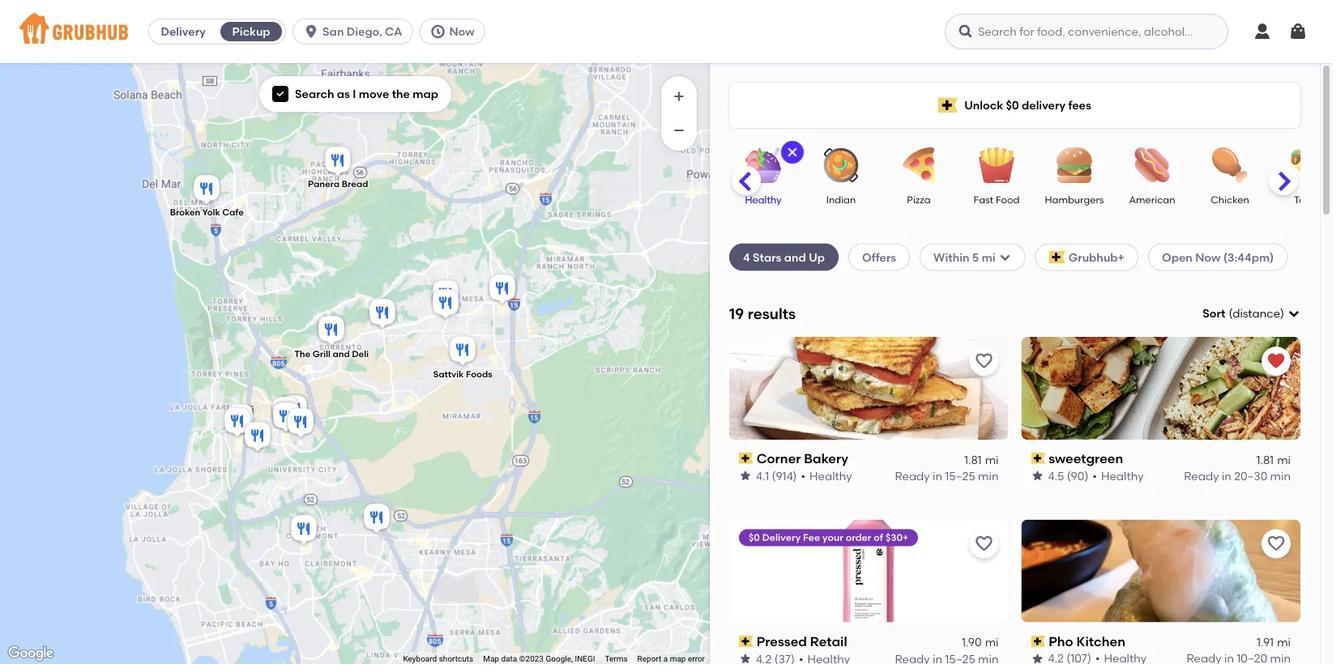 Task type: vqa. For each thing, say whether or not it's contained in the screenshot.
what
no



Task type: describe. For each thing, give the bounding box(es) containing it.
• healthy for corner bakery
[[801, 469, 852, 483]]

search as i move the map
[[295, 87, 438, 101]]

ready for sweetgreen
[[1184, 469, 1219, 483]]

chicken
[[1211, 194, 1249, 205]]

star icon image for corner bakery
[[739, 470, 752, 483]]

)
[[1280, 307, 1284, 321]]

pickup
[[232, 25, 270, 38]]

google,
[[546, 654, 573, 664]]

keyboard shortcuts button
[[403, 654, 473, 665]]

(3:44pm)
[[1224, 250, 1274, 264]]

1 horizontal spatial map
[[670, 654, 686, 664]]

foods
[[466, 369, 492, 380]]

Search for food, convenience, alcohol... search field
[[945, 14, 1229, 49]]

4.1 (914)
[[756, 469, 797, 483]]

sort
[[1203, 307, 1226, 321]]

hamburgers image
[[1046, 147, 1103, 183]]

in for sweetgreen
[[1222, 469, 1232, 483]]

as
[[337, 87, 350, 101]]

sweetgreen
[[1049, 451, 1123, 467]]

i
[[353, 87, 356, 101]]

fast
[[974, 194, 994, 205]]

san
[[323, 25, 344, 38]]

diego,
[[347, 25, 382, 38]]

5
[[972, 250, 979, 264]]

1 horizontal spatial now
[[1195, 250, 1221, 264]]

4.5 (90)
[[1048, 469, 1089, 483]]

svg image right "5"
[[999, 251, 1012, 264]]

pho kitchen image
[[366, 297, 399, 332]]

kitchen
[[1077, 634, 1126, 650]]

• healthy for sweetgreen
[[1093, 469, 1144, 483]]

ready in 20–30 min
[[1184, 469, 1291, 483]]

fees
[[1068, 98, 1091, 112]]

your
[[823, 532, 843, 544]]

the grill and deli
[[294, 349, 369, 360]]

annapurna indian cuisine image
[[430, 287, 462, 323]]

©2023
[[519, 654, 544, 664]]

broken yolk cafe image
[[190, 173, 223, 208]]

the grill and deli image
[[315, 314, 348, 349]]

american
[[1129, 194, 1176, 205]]

grubhub plus flag logo image for unlock $0 delivery fees
[[939, 98, 958, 113]]

healthy for sweetgreen
[[1101, 469, 1144, 483]]

tapioca express (not ucsd campus) image
[[242, 420, 274, 455]]

sort ( distance )
[[1203, 307, 1284, 321]]

grubhub+
[[1069, 250, 1125, 264]]

bread
[[342, 179, 368, 190]]

indian image
[[813, 147, 870, 183]]

and for stars
[[784, 250, 806, 264]]

panera bread
[[308, 179, 368, 190]]

san diego, ca button
[[293, 19, 419, 45]]

grubhub plus flag logo image for grubhub+
[[1049, 251, 1066, 264]]

within
[[934, 250, 970, 264]]

broken
[[170, 207, 200, 218]]

delivery inside delivery button
[[161, 25, 206, 38]]

(
[[1229, 307, 1233, 321]]

open now (3:44pm)
[[1162, 250, 1274, 264]]

report
[[637, 654, 662, 664]]

keyboard
[[403, 654, 437, 664]]

move
[[359, 87, 389, 101]]

map data ©2023 google, inegi
[[483, 654, 595, 664]]

mi for bakery
[[985, 453, 999, 466]]

1.81 mi for corner bakery
[[964, 453, 999, 466]]

(90)
[[1067, 469, 1089, 483]]

sweetgreen image
[[278, 393, 310, 429]]

0 vertical spatial $0
[[1006, 98, 1019, 112]]

$30+
[[886, 532, 909, 544]]

stars
[[753, 250, 782, 264]]

now button
[[419, 19, 492, 45]]

order
[[846, 532, 872, 544]]

0 horizontal spatial healthy
[[745, 194, 782, 205]]

sattvik
[[433, 369, 464, 380]]

ready for corner bakery
[[895, 469, 930, 483]]

subscription pass image for pho kitchen
[[1031, 636, 1046, 647]]

now inside button
[[449, 25, 475, 38]]

pressed
[[757, 634, 807, 650]]

1.81 for sweetgreen
[[1256, 453, 1274, 466]]

subscription pass image for sweetgreen
[[1031, 453, 1046, 464]]

grill
[[313, 349, 331, 360]]

data
[[501, 654, 517, 664]]

report a map error
[[637, 654, 705, 664]]

main navigation navigation
[[0, 0, 1332, 63]]

4
[[743, 250, 750, 264]]

indian
[[826, 194, 856, 205]]

pho kitchen logo image
[[1022, 520, 1301, 623]]

within 5 mi
[[934, 250, 996, 264]]

san diego, ca
[[323, 25, 402, 38]]

nekter juice bar image
[[224, 402, 256, 438]]

up
[[809, 250, 825, 264]]

min for corner bakery
[[978, 469, 999, 483]]

tacos
[[1294, 194, 1322, 205]]

hamburgers
[[1045, 194, 1104, 205]]

save this restaurant button for corner bakery
[[970, 347, 999, 376]]

panera
[[308, 179, 340, 190]]

1.90
[[962, 636, 982, 650]]

0 horizontal spatial map
[[413, 87, 438, 101]]

broken yolk cafe
[[170, 207, 244, 218]]

corner
[[757, 451, 801, 467]]

4 stars and up
[[743, 250, 825, 264]]

terms
[[605, 654, 628, 664]]

pressed retail logo image
[[729, 520, 1009, 623]]

vitality bowls- san diego image
[[284, 406, 317, 442]]

corner bakery
[[757, 451, 848, 467]]

mi for retail
[[985, 636, 999, 650]]

bakery
[[804, 451, 848, 467]]

subscription pass image
[[739, 453, 753, 464]]

plus icon image
[[671, 88, 687, 105]]



Task type: locate. For each thing, give the bounding box(es) containing it.
svg image right ca
[[430, 24, 446, 40]]

save this restaurant button for pho kitchen
[[1262, 530, 1291, 559]]

yolk
[[202, 207, 220, 218]]

mi up ready in 20–30 min
[[1277, 453, 1291, 466]]

error
[[688, 654, 705, 664]]

sattvik foods
[[433, 369, 492, 380]]

inegi
[[575, 654, 595, 664]]

0 horizontal spatial • healthy
[[801, 469, 852, 483]]

0 horizontal spatial min
[[978, 469, 999, 483]]

• right (90)
[[1093, 469, 1097, 483]]

fast food
[[974, 194, 1020, 205]]

pick up stix image
[[486, 272, 519, 308]]

1 horizontal spatial 1.81
[[1256, 453, 1274, 466]]

1 vertical spatial delivery
[[762, 532, 801, 544]]

delivery button
[[149, 19, 217, 45]]

• healthy down the bakery
[[801, 469, 852, 483]]

map right the a
[[670, 654, 686, 664]]

1 1.81 from the left
[[964, 453, 982, 466]]

1 in from the left
[[933, 469, 942, 483]]

2 horizontal spatial healthy
[[1101, 469, 1144, 483]]

2 • from the left
[[1093, 469, 1097, 483]]

$0
[[1006, 98, 1019, 112], [749, 532, 760, 544]]

1 horizontal spatial and
[[784, 250, 806, 264]]

• healthy
[[801, 469, 852, 483], [1093, 469, 1144, 483]]

$0 left fee
[[749, 532, 760, 544]]

(914)
[[772, 469, 797, 483]]

delivery
[[1022, 98, 1066, 112]]

1.81 mi up 20–30
[[1256, 453, 1291, 466]]

• for corner bakery
[[801, 469, 806, 483]]

min right 20–30
[[1270, 469, 1291, 483]]

subscription pass image
[[1031, 453, 1046, 464], [739, 636, 753, 647], [1031, 636, 1046, 647]]

chicken image
[[1202, 147, 1259, 183]]

svg image
[[303, 24, 319, 40], [430, 24, 446, 40], [276, 89, 285, 99], [999, 251, 1012, 264]]

0 vertical spatial map
[[413, 87, 438, 101]]

map
[[413, 87, 438, 101], [670, 654, 686, 664]]

1 horizontal spatial grubhub plus flag logo image
[[1049, 251, 1066, 264]]

shortcuts
[[439, 654, 473, 664]]

4.5
[[1048, 469, 1064, 483]]

1 horizontal spatial • healthy
[[1093, 469, 1144, 483]]

min for sweetgreen
[[1270, 469, 1291, 483]]

report a map error link
[[637, 654, 705, 664]]

save this restaurant image for pho kitchen
[[1267, 535, 1286, 554]]

1 horizontal spatial healthy
[[810, 469, 852, 483]]

min right 15–25
[[978, 469, 999, 483]]

healthy for corner bakery
[[810, 469, 852, 483]]

grubhub plus flag logo image left the grubhub+
[[1049, 251, 1066, 264]]

corner bakery logo image
[[729, 337, 1009, 440]]

ready left 15–25
[[895, 469, 930, 483]]

subscription pass image left pho
[[1031, 636, 1046, 647]]

4.1
[[756, 469, 769, 483]]

sattvik foods image
[[447, 334, 479, 370]]

the
[[392, 87, 410, 101]]

1 min from the left
[[978, 469, 999, 483]]

healthy
[[745, 194, 782, 205], [810, 469, 852, 483], [1101, 469, 1144, 483]]

and for grill
[[333, 349, 350, 360]]

save this restaurant image
[[975, 352, 994, 371], [975, 535, 994, 554], [1267, 535, 1286, 554]]

svg image inside san diego, ca button
[[303, 24, 319, 40]]

1 vertical spatial now
[[1195, 250, 1221, 264]]

now right open
[[1195, 250, 1221, 264]]

0 vertical spatial delivery
[[161, 25, 206, 38]]

and
[[784, 250, 806, 264], [333, 349, 350, 360]]

0 horizontal spatial now
[[449, 25, 475, 38]]

of
[[874, 532, 883, 544]]

in left 15–25
[[933, 469, 942, 483]]

ca
[[385, 25, 402, 38]]

1 horizontal spatial 1.81 mi
[[1256, 453, 1291, 466]]

save this restaurant image for corner bakery
[[975, 352, 994, 371]]

$0 right unlock
[[1006, 98, 1019, 112]]

0 horizontal spatial 1.81
[[964, 453, 982, 466]]

ready
[[895, 469, 930, 483], [1184, 469, 1219, 483]]

star icon image
[[739, 470, 752, 483], [1031, 470, 1044, 483], [739, 653, 752, 665], [1031, 653, 1044, 665]]

and inside map region
[[333, 349, 350, 360]]

distance
[[1233, 307, 1280, 321]]

0 vertical spatial now
[[449, 25, 475, 38]]

1.81 mi for sweetgreen
[[1256, 453, 1291, 466]]

unlock $0 delivery fees
[[965, 98, 1091, 112]]

0 horizontal spatial •
[[801, 469, 806, 483]]

1 horizontal spatial ready
[[1184, 469, 1219, 483]]

healthy down 'sweetgreen'
[[1101, 469, 1144, 483]]

1 • from the left
[[801, 469, 806, 483]]

ready in 15–25 min
[[895, 469, 999, 483]]

saved restaurant button
[[1262, 347, 1291, 376]]

svg image for now
[[430, 24, 446, 40]]

0 vertical spatial grubhub plus flag logo image
[[939, 98, 958, 113]]

None field
[[1203, 306, 1301, 322]]

now
[[449, 25, 475, 38], [1195, 250, 1221, 264]]

and left deli
[[333, 349, 350, 360]]

0 vertical spatial and
[[784, 250, 806, 264]]

star icon image for pressed retail
[[739, 653, 752, 665]]

mi right 1.91
[[1277, 636, 1291, 650]]

15–25
[[945, 469, 976, 483]]

none field containing sort
[[1203, 306, 1301, 322]]

pressed retail
[[757, 634, 847, 650]]

american image
[[1124, 147, 1181, 183]]

and left the 'up'
[[784, 250, 806, 264]]

svg image
[[1253, 22, 1272, 41], [1289, 22, 1308, 41], [958, 24, 974, 40], [786, 146, 799, 159], [1288, 307, 1301, 320]]

2 min from the left
[[1270, 469, 1291, 483]]

svg image for search as i move the map
[[276, 89, 285, 99]]

$0 delivery fee your order of $30+
[[749, 532, 909, 544]]

fee
[[803, 532, 820, 544]]

food
[[996, 194, 1020, 205]]

subscription pass image left 'sweetgreen'
[[1031, 453, 1046, 464]]

2 ready from the left
[[1184, 469, 1219, 483]]

grubhub plus flag logo image
[[939, 98, 958, 113], [1049, 251, 1066, 264]]

mi for kitchen
[[1277, 636, 1291, 650]]

healthy image
[[735, 147, 792, 183]]

lemonade restaurant image
[[270, 400, 302, 436]]

2 1.81 mi from the left
[[1256, 453, 1291, 466]]

fast food image
[[968, 147, 1025, 183]]

delivery
[[161, 25, 206, 38], [762, 532, 801, 544]]

in left 20–30
[[1222, 469, 1232, 483]]

delivery left fee
[[762, 532, 801, 544]]

20–30
[[1234, 469, 1268, 483]]

2 • healthy from the left
[[1093, 469, 1144, 483]]

0 horizontal spatial ready
[[895, 469, 930, 483]]

joe & the juice image
[[271, 400, 303, 435]]

1 horizontal spatial delivery
[[762, 532, 801, 544]]

0 horizontal spatial grubhub plus flag logo image
[[939, 98, 958, 113]]

19
[[729, 305, 744, 323]]

open
[[1162, 250, 1193, 264]]

terms link
[[605, 654, 628, 664]]

1 ready from the left
[[895, 469, 930, 483]]

star icon image for sweetgreen
[[1031, 470, 1044, 483]]

1 1.81 mi from the left
[[964, 453, 999, 466]]

subscription pass image left pressed
[[739, 636, 753, 647]]

• for sweetgreen
[[1093, 469, 1097, 483]]

ready left 20–30
[[1184, 469, 1219, 483]]

0 horizontal spatial 1.81 mi
[[964, 453, 999, 466]]

pickup button
[[217, 19, 285, 45]]

2 in from the left
[[1222, 469, 1232, 483]]

sweetgreen logo image
[[1022, 337, 1301, 440]]

1 horizontal spatial $0
[[1006, 98, 1019, 112]]

• healthy down 'sweetgreen'
[[1093, 469, 1144, 483]]

1.81 up 15–25
[[964, 453, 982, 466]]

1 horizontal spatial in
[[1222, 469, 1232, 483]]

map
[[483, 654, 499, 664]]

google image
[[4, 643, 58, 665]]

• down corner bakery
[[801, 469, 806, 483]]

pho kitchen
[[1049, 634, 1126, 650]]

saved restaurant image
[[1267, 352, 1286, 371]]

1.81 up 20–30
[[1256, 453, 1274, 466]]

now right ca
[[449, 25, 475, 38]]

map right the
[[413, 87, 438, 101]]

19 results
[[729, 305, 796, 323]]

svg image for san diego, ca
[[303, 24, 319, 40]]

svg image inside now button
[[430, 24, 446, 40]]

minus icon image
[[671, 122, 687, 139]]

grubhub plus flag logo image left unlock
[[939, 98, 958, 113]]

sipz vegetarian fuzion (clairemont) image
[[361, 502, 393, 537]]

star icon image for pho kitchen
[[1031, 653, 1044, 665]]

0 horizontal spatial and
[[333, 349, 350, 360]]

offers
[[862, 250, 896, 264]]

subscription pass image for pressed retail
[[739, 636, 753, 647]]

svg image left search at left top
[[276, 89, 285, 99]]

1 horizontal spatial •
[[1093, 469, 1097, 483]]

2 1.81 from the left
[[1256, 453, 1274, 466]]

healthy down the bakery
[[810, 469, 852, 483]]

red lobster image
[[430, 278, 462, 314]]

bombay coast image
[[288, 513, 320, 549]]

a
[[664, 654, 668, 664]]

0 horizontal spatial delivery
[[161, 25, 206, 38]]

1.81 for corner bakery
[[964, 453, 982, 466]]

panera bread image
[[322, 144, 354, 180]]

the
[[294, 349, 311, 360]]

pizza
[[907, 194, 931, 205]]

deli
[[352, 349, 369, 360]]

pho
[[1049, 634, 1073, 650]]

mi right "5"
[[982, 250, 996, 264]]

1.91
[[1257, 636, 1274, 650]]

corner bakery image
[[278, 393, 310, 429]]

1 vertical spatial and
[[333, 349, 350, 360]]

pizza image
[[891, 147, 947, 183]]

in for corner bakery
[[933, 469, 942, 483]]

svg image left san
[[303, 24, 319, 40]]

mi right 1.90
[[985, 636, 999, 650]]

0 horizontal spatial $0
[[749, 532, 760, 544]]

svg image inside field
[[1288, 307, 1301, 320]]

delivery left "pickup"
[[161, 25, 206, 38]]

min
[[978, 469, 999, 483], [1270, 469, 1291, 483]]

1 vertical spatial grubhub plus flag logo image
[[1049, 251, 1066, 264]]

0 horizontal spatial in
[[933, 469, 942, 483]]

mi
[[982, 250, 996, 264], [985, 453, 999, 466], [1277, 453, 1291, 466], [985, 636, 999, 650], [1277, 636, 1291, 650]]

1.90 mi
[[962, 636, 999, 650]]

1 vertical spatial map
[[670, 654, 686, 664]]

bj's restaurant & brewhouse image
[[221, 405, 254, 441]]

1 • healthy from the left
[[801, 469, 852, 483]]

keyboard shortcuts
[[403, 654, 473, 664]]

1 vertical spatial $0
[[749, 532, 760, 544]]

unlock
[[965, 98, 1003, 112]]

1.81 mi up 15–25
[[964, 453, 999, 466]]

results
[[748, 305, 796, 323]]

in
[[933, 469, 942, 483], [1222, 469, 1232, 483]]

mi up ready in 15–25 min
[[985, 453, 999, 466]]

healthy down healthy image
[[745, 194, 782, 205]]

pressed retail image
[[269, 395, 301, 430]]

map region
[[0, 0, 829, 665]]

retail
[[810, 634, 847, 650]]

1 horizontal spatial min
[[1270, 469, 1291, 483]]

cafe
[[222, 207, 244, 218]]

1.81 mi
[[964, 453, 999, 466], [1256, 453, 1291, 466]]



